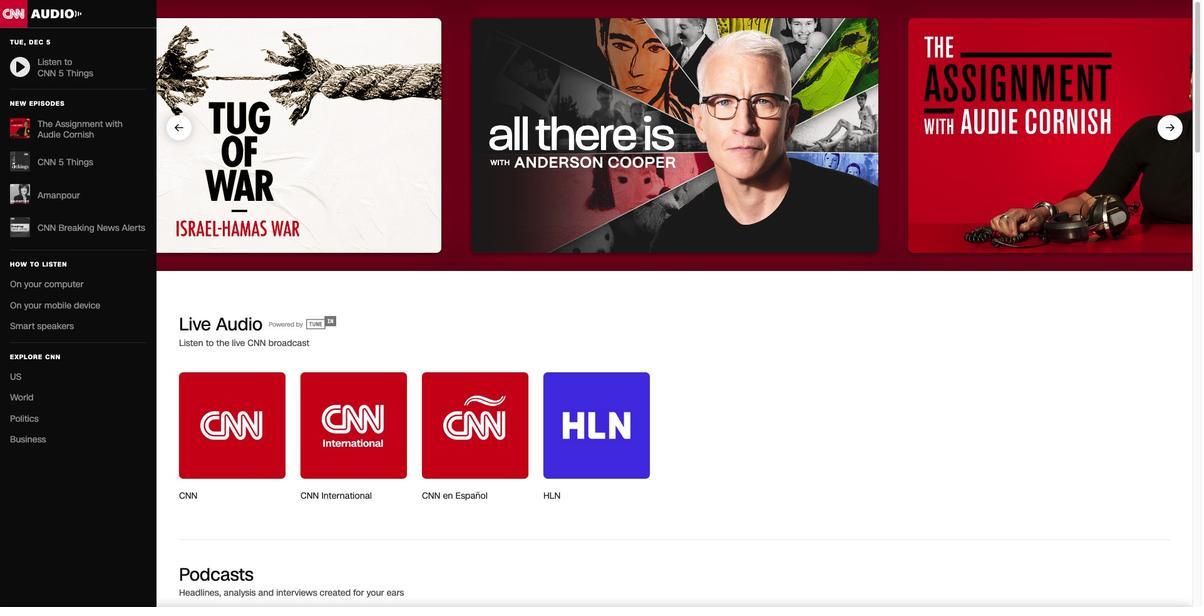 Task type: locate. For each thing, give the bounding box(es) containing it.
broadcast
[[268, 338, 309, 349]]

cnn breaking news alerts link
[[10, 217, 147, 240]]

0 vertical spatial your
[[24, 279, 42, 291]]

politics link
[[10, 413, 147, 425]]

audio
[[216, 312, 263, 337]]

smart
[[10, 321, 35, 333]]

explore cnn
[[10, 353, 61, 362]]

1 vertical spatial listen
[[179, 338, 203, 349]]

your down "to"
[[24, 279, 42, 291]]

the assignment with audie cornish link
[[10, 118, 147, 141]]

created
[[320, 587, 351, 599]]

us
[[10, 371, 22, 383]]

smart speakers
[[10, 321, 74, 333]]

cnn breaking news alerts
[[38, 222, 145, 234]]

2 vertical spatial your
[[367, 587, 384, 599]]

on for on your computer
[[10, 279, 22, 291]]

cnn
[[38, 157, 56, 168], [38, 222, 56, 234], [248, 338, 266, 349], [45, 353, 61, 362]]

live
[[179, 312, 211, 337]]

your right for
[[367, 587, 384, 599]]

0 vertical spatial on
[[10, 279, 22, 291]]

2 on from the top
[[10, 300, 22, 312]]

your
[[24, 279, 42, 291], [24, 300, 42, 312], [367, 587, 384, 599]]

speakers
[[37, 321, 74, 333]]

cnn left 5 at the top
[[38, 157, 56, 168]]

on up smart on the left of the page
[[10, 300, 22, 312]]

device
[[74, 300, 100, 312]]

toggle hero item left element
[[167, 115, 192, 140]]

on your mobile device link
[[10, 300, 147, 312]]

interviews
[[276, 587, 317, 599]]

business link
[[10, 434, 147, 446]]

listen left to
[[179, 338, 203, 349]]

cnn 5 things link
[[10, 151, 147, 174]]

listen
[[42, 260, 67, 269], [179, 338, 203, 349]]

your up smart speakers
[[24, 300, 42, 312]]

how
[[10, 260, 27, 269]]

your for mobile
[[24, 300, 42, 312]]

by
[[296, 321, 303, 329]]

on
[[10, 279, 22, 291], [10, 300, 22, 312]]

1 vertical spatial your
[[24, 300, 42, 312]]

1 on from the top
[[10, 279, 22, 291]]

new
[[10, 100, 27, 108]]

with
[[105, 118, 123, 130]]

cnn 5 things
[[38, 157, 93, 168]]

mobile
[[44, 300, 71, 312]]

assignment
[[55, 118, 103, 130]]

politics
[[10, 413, 39, 425]]

headlines,
[[179, 587, 221, 599]]

cnn left breaking
[[38, 222, 56, 234]]

news
[[97, 222, 119, 234]]

smart speakers link
[[10, 321, 147, 333]]

tug of war: attack on isreal cover art image
[[34, 18, 441, 253]]

listen to the live cnn broadcast
[[179, 338, 309, 349]]

podcasts
[[179, 563, 254, 587]]

and
[[258, 587, 274, 599]]

on for on your mobile device
[[10, 300, 22, 312]]

on down how
[[10, 279, 22, 291]]

cornish
[[63, 129, 94, 141]]

listen right "to"
[[42, 260, 67, 269]]

1 vertical spatial on
[[10, 300, 22, 312]]

0 horizontal spatial listen
[[42, 260, 67, 269]]



Task type: describe. For each thing, give the bounding box(es) containing it.
the assignment with audie cornish
[[38, 118, 123, 141]]

on your computer
[[10, 279, 84, 291]]

cnn right live
[[248, 338, 266, 349]]

your for computer
[[24, 279, 42, 291]]

0 vertical spatial listen
[[42, 260, 67, 269]]

analysis
[[224, 587, 256, 599]]

the
[[216, 338, 229, 349]]

5
[[58, 157, 64, 168]]

new episodes
[[10, 100, 65, 108]]

world link
[[10, 392, 147, 404]]

explore
[[10, 353, 43, 362]]

us link
[[10, 371, 147, 383]]

business
[[10, 434, 46, 446]]

live audio powered by
[[179, 312, 303, 337]]

ears
[[387, 587, 404, 599]]

cnn right explore
[[45, 353, 61, 362]]

your inside podcasts headlines, analysis and interviews created for your ears
[[367, 587, 384, 599]]

audie
[[38, 129, 61, 141]]

anderson cooper image
[[471, 18, 878, 253]]

toggle hero item right element
[[1158, 115, 1183, 140]]

powered
[[269, 321, 294, 329]]

to
[[206, 338, 214, 349]]

world
[[10, 392, 34, 404]]

1 horizontal spatial listen
[[179, 338, 203, 349]]

amanpour link
[[10, 184, 147, 207]]

the assignment with audie cornish cover art. audie cornish leaning back at a red desk with headphones and a microphone on it in a red space. image
[[908, 18, 1202, 253]]

episodes
[[29, 100, 65, 108]]

podcasts headlines, analysis and interviews created for your ears
[[179, 563, 404, 599]]

computer
[[44, 279, 84, 291]]

amanpour
[[38, 189, 80, 201]]

for
[[353, 587, 364, 599]]

on your mobile device
[[10, 300, 100, 312]]

to
[[30, 260, 40, 269]]

alerts
[[122, 222, 145, 234]]

on your computer link
[[10, 279, 147, 291]]

how to listen
[[10, 260, 67, 269]]

the
[[38, 118, 53, 130]]

things
[[66, 157, 93, 168]]

live
[[232, 338, 245, 349]]

breaking
[[58, 222, 94, 234]]

cnn inside cnn 5 things link
[[38, 157, 56, 168]]



Task type: vqa. For each thing, say whether or not it's contained in the screenshot.
sig video image
no



